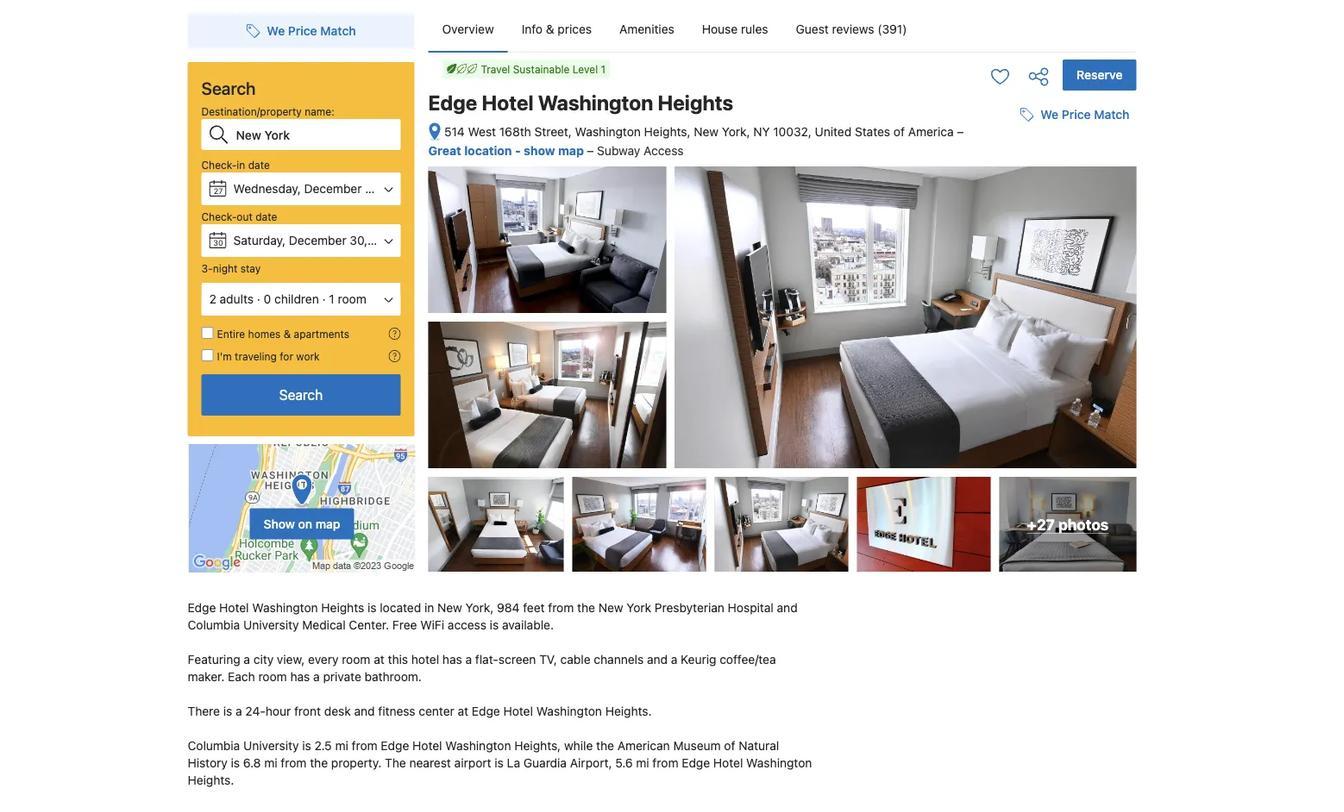 Task type: locate. For each thing, give the bounding box(es) containing it.
scored 8.2 element
[[1092, 186, 1120, 214]]

1 check- from the top
[[201, 159, 237, 171]]

la
[[507, 756, 520, 771]]

fitness
[[378, 705, 415, 719]]

west
[[468, 125, 496, 139]]

map down street,
[[558, 143, 584, 158]]

hotel down natural
[[713, 756, 743, 771]]

service.
[[1065, 293, 1105, 306]]

0 vertical spatial maid
[[1081, 239, 1106, 252]]

0 vertical spatial heights.
[[605, 705, 652, 719]]

room up private
[[342, 653, 371, 667]]

heights. up the american
[[605, 705, 652, 719]]

in up 'wednesday,'
[[237, 159, 245, 171]]

we price match for the right we price match dropdown button
[[1041, 108, 1130, 122]]

0 vertical spatial america
[[908, 125, 954, 139]]

0 horizontal spatial 1
[[329, 292, 335, 306]]

price down reserve "button"
[[1062, 108, 1091, 122]]

2023 for saturday, december 30, 2023
[[371, 233, 400, 248]]

new inside 514 west 168th street, washington heights, new york, ny 10032, united states of america – great location - show map – subway access
[[694, 125, 719, 139]]

we inside search section
[[267, 24, 285, 38]]

1 horizontal spatial heights,
[[644, 125, 691, 139]]

0 vertical spatial york,
[[722, 125, 750, 139]]

heights up medical
[[321, 601, 364, 615]]

1 vertical spatial at
[[458, 705, 469, 719]]

we for we price match dropdown button inside the search section
[[267, 24, 285, 38]]

2 adults · 0 children · 1 room button
[[201, 283, 401, 316]]

heights, inside edge hotel washington heights is located in new york, 984 feet from the new york presbyterian hospital and columbia university medical center. free wifi access is available. featuring a city view, every room at this hotel has a flat-screen tv, cable channels and a keurig coffee/tea maker. each room has a private bathroom. there is a 24-hour front desk and fitness center at edge hotel washington heights. columbia university is 2.5 mi from edge hotel washington heights, while the american museum of natural history is 6.8 mi from the property. the nearest airport is la guardia airport, 5.6 mi from edge hotel washington heights.
[[515, 739, 561, 753]]

1 vertical spatial america
[[1044, 342, 1084, 354]]

0 horizontal spatial match
[[320, 24, 356, 38]]

states down full
[[997, 342, 1028, 354]]

check- down 27
[[201, 211, 237, 223]]

maker.
[[188, 670, 225, 684]]

–
[[957, 125, 964, 139], [587, 143, 594, 158]]

edge hotel washington heights is located in new york, 984 feet from the new york presbyterian hospital and columbia university medical center. free wifi access is available. featuring a city view, every room at this hotel has a flat-screen tv, cable channels and a keurig coffee/tea maker. each room has a private bathroom. there is a 24-hour front desk and fitness center at edge hotel washington heights. columbia university is 2.5 mi from edge hotel washington heights, while the american museum of natural history is 6.8 mi from the property. the nearest airport is la guardia airport, 5.6 mi from edge hotel washington heights.
[[188, 601, 816, 788]]

hotel up the nearest
[[413, 739, 442, 753]]

9.2
[[1096, 386, 1116, 403]]

we price match button down reserve "button"
[[1013, 99, 1137, 130]]

the
[[385, 756, 406, 771]]

1 horizontal spatial we
[[1041, 108, 1059, 122]]

1 vertical spatial 1
[[329, 292, 335, 306]]

in inside edge hotel washington heights is located in new york, 984 feet from the new york presbyterian hospital and columbia university medical center. free wifi access is available. featuring a city view, every room at this hotel has a flat-screen tv, cable channels and a keurig coffee/tea maker. each room has a private bathroom. there is a 24-hour front desk and fitness center at edge hotel washington heights. columbia university is 2.5 mi from edge hotel washington heights, while the american museum of natural history is 6.8 mi from the property. the nearest airport is la guardia airport, 5.6 mi from edge hotel washington heights.
[[424, 601, 434, 615]]

the up daily.
[[960, 239, 977, 252]]

1 horizontal spatial in
[[424, 601, 434, 615]]

8.2
[[1095, 192, 1116, 208]]

1 horizontal spatial 1
[[601, 63, 606, 75]]

1 horizontal spatial price
[[1062, 108, 1091, 122]]

edge up the
[[381, 739, 409, 753]]

0 horizontal spatial we price match
[[267, 24, 356, 38]]

united inside 514 west 168th street, washington heights, new york, ny 10032, united states of america – great location - show map – subway access
[[815, 125, 852, 139]]

we price match button inside search section
[[239, 16, 363, 47]]

0 vertical spatial columbia
[[188, 618, 240, 633]]

has down view,
[[290, 670, 310, 684]]

0 horizontal spatial at
[[374, 653, 385, 667]]

mi right "2.5"
[[335, 739, 348, 753]]

apartments
[[294, 328, 349, 340]]

airport,
[[570, 756, 612, 771]]

we up very
[[1041, 108, 1059, 122]]

show
[[524, 143, 555, 158]]

from down the american
[[653, 756, 679, 771]]

very good 391 reviews
[[1018, 186, 1085, 215]]

reviews down good at top
[[1048, 203, 1085, 215]]

united down patricia
[[962, 342, 994, 354]]

30,
[[350, 233, 368, 248]]

columbia up history
[[188, 739, 240, 753]]

0 horizontal spatial united
[[815, 125, 852, 139]]

3-night stay
[[201, 262, 261, 274]]

is down 984
[[490, 618, 499, 633]]

we price match inside search section
[[267, 24, 356, 38]]

a left flat-
[[466, 653, 472, 667]]

info & prices
[[522, 22, 592, 36]]

united
[[815, 125, 852, 139], [962, 342, 994, 354]]

1 vertical spatial 2023
[[371, 233, 400, 248]]

we up destination/property name:
[[267, 24, 285, 38]]

heights for edge hotel washington heights is located in new york, 984 feet from the new york presbyterian hospital and columbia university medical center. free wifi access is available. featuring a city view, every room at this hotel has a flat-screen tv, cable channels and a keurig coffee/tea maker. each room has a private bathroom. there is a 24-hour front desk and fitness center at edge hotel washington heights. columbia university is 2.5 mi from edge hotel washington heights, while the american museum of natural history is 6.8 mi from the property. the nearest airport is la guardia airport, 5.6 mi from edge hotel washington heights.
[[321, 601, 364, 615]]

sustainable
[[513, 63, 570, 75]]

reviews inside very good 391 reviews
[[1048, 203, 1085, 215]]

in
[[237, 159, 245, 171], [424, 601, 434, 615]]

we price match for we price match dropdown button inside the search section
[[267, 24, 356, 38]]

liked
[[932, 239, 957, 252]]

– left subway
[[587, 143, 594, 158]]

edge up 514
[[428, 91, 477, 115]]

1 vertical spatial york,
[[466, 601, 494, 615]]

room up apartments
[[338, 292, 366, 306]]

1 · from the left
[[257, 292, 260, 306]]

1 vertical spatial &
[[284, 328, 291, 340]]

1 vertical spatial we
[[1041, 108, 1059, 122]]

access
[[448, 618, 487, 633]]

hotel up featuring at left
[[219, 601, 249, 615]]

desk
[[324, 705, 351, 719]]

a
[[244, 653, 250, 667], [466, 653, 472, 667], [671, 653, 678, 667], [313, 670, 320, 684], [236, 705, 242, 719]]

0 horizontal spatial ·
[[257, 292, 260, 306]]

0 vertical spatial has
[[443, 653, 462, 667]]

patricia
[[945, 325, 982, 337]]

2 horizontal spatial new
[[694, 125, 719, 139]]

0 vertical spatial 1
[[601, 63, 606, 75]]

new left ny
[[694, 125, 719, 139]]

1 vertical spatial maid
[[1036, 293, 1061, 306]]

york, inside edge hotel washington heights is located in new york, 984 feet from the new york presbyterian hospital and columbia university medical center. free wifi access is available. featuring a city view, every room at this hotel has a flat-screen tv, cable channels and a keurig coffee/tea maker. each room has a private bathroom. there is a 24-hour front desk and fitness center at edge hotel washington heights. columbia university is 2.5 mi from edge hotel washington heights, while the american museum of natural history is 6.8 mi from the property. the nearest airport is la guardia airport, 5.6 mi from edge hotel washington heights.
[[466, 601, 494, 615]]

0 horizontal spatial heights,
[[515, 739, 561, 753]]

0 vertical spatial united
[[815, 125, 852, 139]]

2 university from the top
[[243, 739, 299, 753]]

1 vertical spatial heights,
[[515, 739, 561, 753]]

from right 6.8
[[281, 756, 307, 771]]

1 vertical spatial in
[[424, 601, 434, 615]]

1 horizontal spatial mi
[[335, 739, 348, 753]]

match up name: at the top of the page
[[320, 24, 356, 38]]

check- up 27
[[201, 159, 237, 171]]

1 horizontal spatial and
[[647, 653, 668, 667]]

0 vertical spatial we price match button
[[239, 16, 363, 47]]

0 horizontal spatial york,
[[466, 601, 494, 615]]

2023
[[384, 182, 414, 196], [371, 233, 400, 248]]

0 horizontal spatial heights.
[[188, 774, 234, 788]]

we price match button up name: at the top of the page
[[239, 16, 363, 47]]

offered
[[976, 293, 1014, 306]]

check- for out
[[201, 211, 237, 223]]

1 vertical spatial december
[[289, 233, 347, 248]]

date right out at the top left of page
[[256, 211, 277, 223]]

0 horizontal spatial states
[[855, 125, 891, 139]]

washington down natural
[[746, 756, 812, 771]]

1 horizontal spatial maid
[[1081, 239, 1106, 252]]

0 horizontal spatial heights
[[321, 601, 364, 615]]

of
[[894, 125, 905, 139], [1051, 253, 1061, 266], [1031, 342, 1041, 354], [724, 739, 736, 753]]

1 vertical spatial columbia
[[188, 739, 240, 753]]

heights for edge hotel washington heights
[[658, 91, 734, 115]]

traveling
[[235, 350, 277, 362]]

2023 right 27,
[[384, 182, 414, 196]]

0 vertical spatial room
[[338, 292, 366, 306]]

0 vertical spatial check-
[[201, 159, 237, 171]]

at left this at bottom
[[374, 653, 385, 667]]

university
[[243, 618, 299, 633], [243, 739, 299, 753]]

1 vertical spatial room
[[342, 653, 371, 667]]

washington up airport
[[445, 739, 511, 753]]

columbia up featuring at left
[[188, 618, 240, 633]]

30
[[213, 238, 223, 247]]

search down work
[[279, 387, 323, 403]]

is left "2.5"
[[302, 739, 311, 753]]

1 vertical spatial university
[[243, 739, 299, 753]]

3-
[[201, 262, 213, 274]]

2 horizontal spatial mi
[[636, 756, 649, 771]]

heights inside edge hotel washington heights is located in new york, 984 feet from the new york presbyterian hospital and columbia university medical center. free wifi access is available. featuring a city view, every room at this hotel has a flat-screen tv, cable channels and a keurig coffee/tea maker. each room has a private bathroom. there is a 24-hour front desk and fitness center at edge hotel washington heights. columbia university is 2.5 mi from edge hotel washington heights, while the american museum of natural history is 6.8 mi from the property. the nearest airport is la guardia airport, 5.6 mi from edge hotel washington heights.
[[321, 601, 364, 615]]

channels
[[594, 653, 644, 667]]

0 vertical spatial reviews
[[832, 22, 875, 36]]

0 horizontal spatial price
[[288, 24, 317, 38]]

heights up 514 west 168th street, washington heights, new york, ny 10032, united states of america – great location - show map – subway access
[[658, 91, 734, 115]]

+27
[[1027, 516, 1055, 533]]

subway
[[597, 143, 641, 158]]

check-in date
[[201, 159, 270, 171]]

if you select this option, we'll show you popular business travel features like breakfast, wifi and free parking. image
[[389, 350, 401, 362], [389, 350, 401, 362]]

& up for
[[284, 328, 291, 340]]

1 horizontal spatial map
[[558, 143, 584, 158]]

heights. down history
[[188, 774, 234, 788]]

hotel up 168th
[[482, 91, 534, 115]]

0 vertical spatial &
[[546, 22, 554, 36]]

1 horizontal spatial heights.
[[605, 705, 652, 719]]

date up 'wednesday,'
[[248, 159, 270, 171]]

states
[[855, 125, 891, 139], [997, 342, 1028, 354]]

the up "airport,"
[[596, 739, 614, 753]]

0 vertical spatial price
[[288, 24, 317, 38]]

0 vertical spatial heights,
[[644, 125, 691, 139]]

i'm traveling for work
[[217, 350, 320, 362]]

maid up hotels
[[1081, 239, 1106, 252]]

· right children
[[322, 292, 326, 306]]

1 vertical spatial check-
[[201, 211, 237, 223]]

airport
[[454, 756, 491, 771]]

0 vertical spatial we
[[267, 24, 285, 38]]

that.
[[973, 266, 997, 279]]

1 vertical spatial search
[[279, 387, 323, 403]]

5.6
[[615, 756, 633, 771]]

0 vertical spatial states
[[855, 125, 891, 139]]

new left york
[[599, 601, 623, 615]]

homes
[[248, 328, 281, 340]]

0 horizontal spatial &
[[284, 328, 291, 340]]

1 horizontal spatial york,
[[722, 125, 750, 139]]

coffee/tea
[[720, 653, 776, 667]]

we for the right we price match dropdown button
[[1041, 108, 1059, 122]]

december left the 30,
[[289, 233, 347, 248]]

say,
[[1029, 266, 1049, 279]]

the down if
[[926, 293, 943, 306]]

1 vertical spatial –
[[587, 143, 594, 158]]

1 horizontal spatial search
[[279, 387, 323, 403]]

and right channels
[[647, 653, 668, 667]]

do
[[957, 266, 970, 279]]

1 horizontal spatial match
[[1094, 108, 1130, 122]]

destination/property name:
[[201, 105, 335, 117]]

0 vertical spatial map
[[558, 143, 584, 158]]

in up wifi on the bottom of the page
[[424, 601, 434, 615]]

out
[[237, 211, 253, 223]]

reserve
[[1077, 68, 1123, 82]]

screen
[[499, 653, 536, 667]]

match down reserve "button"
[[1094, 108, 1130, 122]]

0 horizontal spatial america
[[908, 125, 954, 139]]

ny
[[754, 125, 770, 139]]

rated very good element
[[919, 184, 1085, 205]]

1 vertical spatial has
[[290, 670, 310, 684]]

0 vertical spatial match
[[320, 24, 356, 38]]

1 right children
[[329, 292, 335, 306]]

2023 right the 30,
[[371, 233, 400, 248]]

amenities
[[620, 22, 675, 36]]

has right hotel
[[443, 653, 462, 667]]

1 vertical spatial match
[[1094, 108, 1130, 122]]

2 · from the left
[[322, 292, 326, 306]]

0 vertical spatial –
[[957, 125, 964, 139]]

keurig
[[681, 653, 717, 667]]

price up name: at the top of the page
[[288, 24, 317, 38]]

2 check- from the top
[[201, 211, 237, 223]]

a left keurig
[[671, 653, 678, 667]]

0 vertical spatial 2023
[[384, 182, 414, 196]]

scored 9.2 element
[[1092, 381, 1120, 408]]

photos
[[1059, 516, 1109, 533]]

1 inside button
[[329, 292, 335, 306]]

1 horizontal spatial we price match button
[[1013, 99, 1137, 130]]

let
[[1052, 266, 1065, 279]]

0 vertical spatial heights
[[658, 91, 734, 115]]

1 vertical spatial heights
[[321, 601, 364, 615]]

reviews left (391)
[[832, 22, 875, 36]]

1 vertical spatial date
[[256, 211, 277, 223]]

we
[[267, 24, 285, 38], [1041, 108, 1059, 122]]

search inside button
[[279, 387, 323, 403]]

and right hospital
[[777, 601, 798, 615]]

a left city
[[244, 653, 250, 667]]

york, left ny
[[722, 125, 750, 139]]

location
[[464, 143, 512, 158]]

1 right level
[[601, 63, 606, 75]]

1 vertical spatial reviews
[[1048, 203, 1085, 215]]

we price match down reserve "button"
[[1041, 108, 1130, 122]]

washington up subway
[[575, 125, 641, 139]]

room down city
[[258, 670, 287, 684]]

&
[[546, 22, 554, 36], [284, 328, 291, 340]]

168th
[[499, 125, 531, 139]]

towels,
[[1017, 279, 1054, 292]]

york, up access
[[466, 601, 494, 615]]

check-
[[201, 159, 237, 171], [201, 211, 237, 223]]

& right info
[[546, 22, 554, 36]]

december left 27,
[[304, 182, 362, 196]]

heights, inside 514 west 168th street, washington heights, new york, ny 10032, united states of america – great location - show map – subway access
[[644, 125, 691, 139]]

1 vertical spatial map
[[316, 517, 340, 531]]

we price match up name: at the top of the page
[[267, 24, 356, 38]]

hotels
[[1065, 253, 1096, 266]]

university up city
[[243, 618, 299, 633]]

view,
[[277, 653, 305, 667]]

0 horizontal spatial –
[[587, 143, 594, 158]]

edge down need
[[946, 293, 973, 306]]

match inside search section
[[320, 24, 356, 38]]

reserve button
[[1063, 60, 1137, 91]]

heights, up the access on the top
[[644, 125, 691, 139]]

0 vertical spatial university
[[243, 618, 299, 633]]

2 vertical spatial and
[[354, 705, 375, 719]]

service
[[926, 253, 964, 266]]

0 vertical spatial december
[[304, 182, 362, 196]]

0 horizontal spatial search
[[201, 78, 256, 98]]

medical
[[302, 618, 346, 633]]

mi right 6.8
[[264, 756, 277, 771]]

need
[[958, 279, 984, 292]]

united right the 10032,
[[815, 125, 852, 139]]

0 horizontal spatial map
[[316, 517, 340, 531]]

1
[[601, 63, 606, 75], [329, 292, 335, 306]]

is left 'la'
[[495, 756, 504, 771]]

map right on
[[316, 517, 340, 531]]

hour
[[266, 705, 291, 719]]

0 horizontal spatial maid
[[1036, 293, 1061, 306]]

hotel down screen
[[503, 705, 533, 719]]

washington up while
[[536, 705, 602, 719]]

edge right center
[[472, 705, 500, 719]]

street,
[[535, 125, 572, 139]]

0 vertical spatial date
[[248, 159, 270, 171]]

name:
[[305, 105, 335, 117]]

maid down the towels,
[[1036, 293, 1061, 306]]

mi down the american
[[636, 756, 649, 771]]

0 horizontal spatial in
[[237, 159, 245, 171]]

don't
[[926, 266, 954, 279]]

2023 for wednesday, december 27, 2023
[[384, 182, 414, 196]]

heights, up guardia
[[515, 739, 561, 753]]

i'm
[[217, 350, 232, 362]]

i liked the fact that there was maid service daily.  a number of hotels don't do that.  they say, let us know if you need fresh towels, etc.  but the edge offered full maid service.
[[926, 239, 1111, 306]]

center
[[419, 705, 454, 719]]

hotel
[[482, 91, 534, 115], [219, 601, 249, 615], [503, 705, 533, 719], [413, 739, 442, 753], [713, 756, 743, 771]]

is right there
[[223, 705, 232, 719]]

0 horizontal spatial we price match button
[[239, 16, 363, 47]]

and right the desk
[[354, 705, 375, 719]]

york,
[[722, 125, 750, 139], [466, 601, 494, 615]]

1 horizontal spatial ·
[[322, 292, 326, 306]]

a left 24-
[[236, 705, 242, 719]]

states right the 10032,
[[855, 125, 891, 139]]

· left "0"
[[257, 292, 260, 306]]

at right center
[[458, 705, 469, 719]]

is left 6.8
[[231, 756, 240, 771]]



Task type: vqa. For each thing, say whether or not it's contained in the screenshot.
168th
yes



Task type: describe. For each thing, give the bounding box(es) containing it.
2 vertical spatial room
[[258, 670, 287, 684]]

edge down museum
[[682, 756, 710, 771]]

children
[[274, 292, 319, 306]]

while
[[564, 739, 593, 753]]

1 university from the top
[[243, 618, 299, 633]]

1 vertical spatial price
[[1062, 108, 1091, 122]]

work
[[296, 350, 320, 362]]

in inside search section
[[237, 159, 245, 171]]

1 vertical spatial states
[[997, 342, 1028, 354]]

next image
[[1121, 268, 1132, 279]]

know
[[1084, 266, 1111, 279]]

on
[[298, 517, 312, 531]]

edge inside i liked the fact that there was maid service daily.  a number of hotels don't do that.  they say, let us know if you need fresh towels, etc.  but the edge offered full maid service.
[[946, 293, 973, 306]]

from right feet
[[548, 601, 574, 615]]

york
[[627, 601, 651, 615]]

there
[[1027, 239, 1054, 252]]

december for saturday,
[[289, 233, 347, 248]]

the down "2.5"
[[310, 756, 328, 771]]

overview
[[442, 22, 494, 36]]

rules
[[741, 22, 768, 36]]

adults
[[220, 292, 254, 306]]

destination/property
[[201, 105, 302, 117]]

room inside button
[[338, 292, 366, 306]]

edge hotel washington heights
[[428, 91, 734, 115]]

map inside 514 west 168th street, washington heights, new york, ny 10032, united states of america – great location - show map – subway access
[[558, 143, 584, 158]]

514 west 168th street, washington heights, new york, ny 10032, united states of america – great location - show map – subway access
[[428, 125, 964, 158]]

we'll show you stays where you can have the entire place to yourself image
[[389, 328, 401, 340]]

0 horizontal spatial and
[[354, 705, 375, 719]]

price inside search section
[[288, 24, 317, 38]]

24-
[[245, 705, 266, 719]]

great location - show map button
[[428, 143, 587, 158]]

0 horizontal spatial mi
[[264, 756, 277, 771]]

2 horizontal spatial and
[[777, 601, 798, 615]]

wednesday, december 27, 2023
[[233, 182, 414, 196]]

washington up medical
[[252, 601, 318, 615]]

center.
[[349, 618, 389, 633]]

1 vertical spatial united
[[962, 342, 994, 354]]

entire
[[217, 328, 245, 340]]

for
[[280, 350, 293, 362]]

is up center.
[[368, 601, 377, 615]]

you
[[936, 279, 955, 292]]

etc.
[[1057, 279, 1077, 292]]

0 vertical spatial at
[[374, 653, 385, 667]]

2 columbia from the top
[[188, 739, 240, 753]]

presbyterian
[[655, 601, 725, 615]]

2 adults · 0 children · 1 room
[[209, 292, 366, 306]]

0 horizontal spatial new
[[438, 601, 462, 615]]

fact
[[980, 239, 1000, 252]]

a down every
[[313, 670, 320, 684]]

1 horizontal spatial new
[[599, 601, 623, 615]]

info & prices link
[[508, 7, 606, 52]]

united states of america
[[962, 342, 1084, 354]]

of inside edge hotel washington heights is located in new york, 984 feet from the new york presbyterian hospital and columbia university medical center. free wifi access is available. featuring a city view, every room at this hotel has a flat-screen tv, cable channels and a keurig coffee/tea maker. each room has a private bathroom. there is a 24-hour front desk and fitness center at edge hotel washington heights. columbia university is 2.5 mi from edge hotel washington heights, while the american museum of natural history is 6.8 mi from the property. the nearest airport is la guardia airport, 5.6 mi from edge hotel washington heights.
[[724, 739, 736, 753]]

stay
[[241, 262, 261, 274]]

prices
[[558, 22, 592, 36]]

america inside 514 west 168th street, washington heights, new york, ny 10032, united states of america – great location - show map – subway access
[[908, 125, 954, 139]]

Where are you going? field
[[229, 119, 401, 150]]

1 horizontal spatial –
[[957, 125, 964, 139]]

they
[[1000, 266, 1026, 279]]

0 horizontal spatial has
[[290, 670, 310, 684]]

york, inside 514 west 168th street, washington heights, new york, ny 10032, united states of america – great location - show map – subway access
[[722, 125, 750, 139]]

good
[[1050, 186, 1085, 202]]

but
[[1080, 279, 1098, 292]]

nearest
[[409, 756, 451, 771]]

1 horizontal spatial &
[[546, 22, 554, 36]]

private
[[323, 670, 361, 684]]

washington inside 514 west 168th street, washington heights, new york, ny 10032, united states of america – great location - show map – subway access
[[575, 125, 641, 139]]

previous image
[[907, 268, 918, 279]]

free
[[393, 618, 417, 633]]

edge up featuring at left
[[188, 601, 216, 615]]

2.5
[[315, 739, 332, 753]]

full
[[1017, 293, 1033, 306]]

wifi
[[420, 618, 444, 633]]

travel sustainable level 1
[[481, 63, 606, 75]]

that
[[1003, 239, 1024, 252]]

514
[[444, 125, 465, 139]]

from up property.
[[352, 739, 378, 753]]

1 vertical spatial and
[[647, 653, 668, 667]]

0 vertical spatial search
[[201, 78, 256, 98]]

check- for in
[[201, 159, 237, 171]]

guest
[[796, 22, 829, 36]]

house rules link
[[688, 7, 782, 52]]

december for wednesday,
[[304, 182, 362, 196]]

entire homes & apartments
[[217, 328, 349, 340]]

hospital
[[728, 601, 774, 615]]

-
[[515, 143, 521, 158]]

amenities link
[[606, 7, 688, 52]]

check-out date
[[201, 211, 277, 223]]

washington down level
[[538, 91, 653, 115]]

date for check-out date
[[256, 211, 277, 223]]

984
[[497, 601, 520, 615]]

feet
[[523, 601, 545, 615]]

info
[[522, 22, 543, 36]]

guest reviews (391)
[[796, 22, 907, 36]]

date for check-in date
[[248, 159, 270, 171]]

staff
[[919, 387, 949, 401]]

property.
[[331, 756, 382, 771]]

level
[[573, 63, 598, 75]]

we'll show you stays where you can have the entire place to yourself image
[[389, 328, 401, 340]]

click to open map view image
[[428, 122, 441, 142]]

6.8
[[243, 756, 261, 771]]

map inside search section
[[316, 517, 340, 531]]

number
[[1008, 253, 1048, 266]]

states inside 514 west 168th street, washington heights, new york, ny 10032, united states of america – great location - show map – subway access
[[855, 125, 891, 139]]

great
[[428, 143, 461, 158]]

there
[[188, 705, 220, 719]]

of inside 514 west 168th street, washington heights, new york, ny 10032, united states of america – great location - show map – subway access
[[894, 125, 905, 139]]

1 horizontal spatial at
[[458, 705, 469, 719]]

hotel
[[411, 653, 439, 667]]

access
[[644, 143, 684, 158]]

& inside search section
[[284, 328, 291, 340]]

+27 photos link
[[999, 477, 1137, 572]]

of inside i liked the fact that there was maid service daily.  a number of hotels don't do that.  they say, let us know if you need fresh towels, etc.  but the edge offered full maid service.
[[1051, 253, 1061, 266]]

show
[[264, 517, 295, 531]]

museum
[[673, 739, 721, 753]]

us
[[1069, 266, 1081, 279]]

american
[[618, 739, 670, 753]]

show on map
[[264, 517, 340, 531]]

0 horizontal spatial reviews
[[832, 22, 875, 36]]

natural
[[739, 739, 779, 753]]

a
[[997, 253, 1005, 266]]

search section
[[181, 0, 421, 574]]

travel
[[481, 63, 510, 75]]

1 horizontal spatial america
[[1044, 342, 1084, 354]]

fresh
[[987, 279, 1014, 292]]

the right feet
[[577, 601, 595, 615]]

1 columbia from the top
[[188, 618, 240, 633]]



